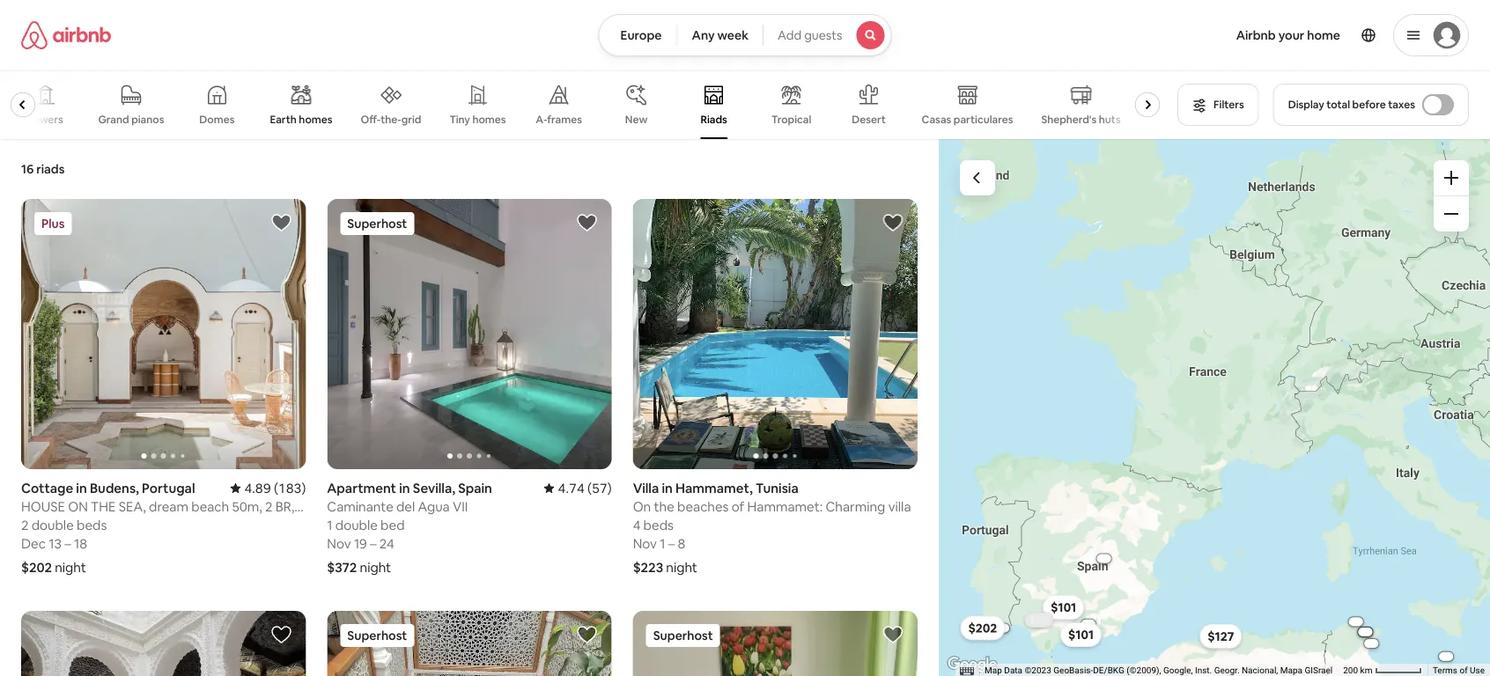 Task type: locate. For each thing, give the bounding box(es) containing it.
1 vertical spatial $372
[[1025, 612, 1054, 629]]

frames
[[548, 113, 583, 126]]

1 horizontal spatial $372
[[1025, 612, 1054, 629]]

2 double from the left
[[335, 517, 378, 534]]

4.89 (183)
[[244, 480, 306, 497]]

a-frames
[[536, 113, 583, 126]]

0 horizontal spatial beds
[[77, 517, 107, 534]]

double down caminante
[[335, 517, 378, 534]]

16 riads
[[21, 161, 65, 177]]

None search field
[[599, 14, 892, 56]]

(183)
[[274, 480, 306, 497]]

$101 up the $202 $127
[[1051, 600, 1077, 616]]

0 vertical spatial $101
[[1051, 600, 1077, 616]]

– right 19 at bottom
[[370, 535, 377, 552]]

1 horizontal spatial –
[[370, 535, 377, 552]]

$202 inside the $202 $127
[[968, 620, 997, 636]]

$101 for $101 $372
[[1051, 600, 1077, 616]]

hammamet:
[[747, 498, 823, 515]]

0 horizontal spatial night
[[55, 559, 86, 576]]

group
[[0, 70, 1167, 139], [21, 199, 306, 470], [327, 199, 612, 470], [633, 199, 918, 470], [21, 611, 306, 676], [327, 611, 612, 676], [633, 611, 918, 676]]

3 night from the left
[[666, 559, 698, 576]]

2 beds from the left
[[644, 517, 674, 534]]

$127
[[1208, 629, 1234, 645]]

tiny homes
[[450, 113, 507, 126]]

of down hammamet,
[[732, 498, 745, 515]]

4.74 (57)
[[558, 480, 612, 497]]

in for hammamet,
[[662, 480, 673, 497]]

– inside 2 double beds dec 13 – 18 $202 night
[[64, 535, 71, 552]]

$202
[[21, 559, 52, 576], [968, 620, 997, 636]]

double
[[31, 517, 74, 534], [335, 517, 378, 534]]

google image
[[943, 654, 1001, 676]]

in inside villa in hammamet, tunisia on the beaches of hammamet: charming villa 4 beds nov 1 – 8 $223 night
[[662, 480, 673, 497]]

0 horizontal spatial 1
[[327, 517, 333, 534]]

google map
showing 21 stays. region
[[939, 139, 1490, 676]]

night
[[55, 559, 86, 576], [360, 559, 391, 576], [666, 559, 698, 576]]

1 left 8
[[660, 535, 665, 552]]

nov down 4
[[633, 535, 657, 552]]

0 vertical spatial of
[[732, 498, 745, 515]]

map
[[985, 666, 1002, 676]]

filters
[[1214, 98, 1244, 111]]

europe button
[[599, 14, 678, 56]]

1 vertical spatial $101
[[1068, 627, 1094, 643]]

0 horizontal spatial $202
[[21, 559, 52, 576]]

in up the
[[662, 480, 673, 497]]

$101 $372
[[1025, 600, 1077, 629]]

dec
[[21, 535, 46, 552]]

add to wishlist: guesthouse in hussein dey, algeria image
[[577, 625, 598, 646]]

night inside villa in hammamet, tunisia on the beaches of hammamet: charming villa 4 beds nov 1 – 8 $223 night
[[666, 559, 698, 576]]

1 beds from the left
[[77, 517, 107, 534]]

earth
[[270, 113, 297, 126]]

tiny
[[450, 113, 471, 126]]

spain
[[458, 480, 492, 497]]

homes right earth
[[299, 113, 333, 126]]

in inside the apartment in sevilla, spain caminante del agua vii 1 double bed nov 19 – 24 $372 night
[[399, 480, 410, 497]]

beaches
[[677, 498, 729, 515]]

$372 down 19 at bottom
[[327, 559, 357, 576]]

add to wishlist: cottage in budens, portugal image
[[271, 212, 292, 233]]

2 in from the left
[[399, 480, 410, 497]]

1 horizontal spatial in
[[399, 480, 410, 497]]

in up del
[[399, 480, 410, 497]]

2 horizontal spatial –
[[668, 535, 675, 552]]

homes for earth homes
[[299, 113, 333, 126]]

beds down the
[[644, 517, 674, 534]]

in
[[76, 480, 87, 497], [399, 480, 410, 497], [662, 480, 673, 497]]

(57)
[[588, 480, 612, 497]]

villa in hammamet, tunisia on the beaches of hammamet: charming villa 4 beds nov 1 – 8 $223 night
[[633, 480, 911, 576]]

1 horizontal spatial 1
[[660, 535, 665, 552]]

gisrael
[[1305, 666, 1333, 676]]

night down 8
[[666, 559, 698, 576]]

group containing off-the-grid
[[0, 70, 1167, 139]]

0 horizontal spatial in
[[76, 480, 87, 497]]

towers
[[28, 113, 64, 126]]

data
[[1004, 666, 1023, 676]]

zoom out image
[[1445, 207, 1459, 221]]

in left budens,
[[76, 480, 87, 497]]

off-the-grid
[[361, 113, 422, 126]]

1 double from the left
[[31, 517, 74, 534]]

airbnb your home
[[1236, 27, 1341, 43]]

$101 inside $101 $372
[[1051, 600, 1077, 616]]

map data ©2023 geobasis-de/bkg (©2009), google, inst. geogr. nacional, mapa gisrael
[[985, 666, 1333, 676]]

0 horizontal spatial double
[[31, 517, 74, 534]]

0 horizontal spatial nov
[[327, 535, 351, 552]]

1 horizontal spatial double
[[335, 517, 378, 534]]

add to wishlist: villa in puebla de almenara, spain image
[[271, 625, 292, 646]]

before
[[1353, 98, 1386, 111]]

0 horizontal spatial homes
[[299, 113, 333, 126]]

homes for tiny homes
[[473, 113, 507, 126]]

double up 13
[[31, 517, 74, 534]]

2
[[21, 517, 29, 534]]

1 nov from the left
[[327, 535, 351, 552]]

$372 inside $101 $372
[[1025, 612, 1054, 629]]

1 horizontal spatial nov
[[633, 535, 657, 552]]

2 nov from the left
[[633, 535, 657, 552]]

1 vertical spatial 1
[[660, 535, 665, 552]]

$372 inside the apartment in sevilla, spain caminante del agua vii 1 double bed nov 19 – 24 $372 night
[[327, 559, 357, 576]]

geobasis-
[[1054, 666, 1093, 676]]

casas
[[922, 113, 952, 126]]

taxes
[[1388, 98, 1415, 111]]

grand
[[99, 113, 130, 126]]

1 horizontal spatial beds
[[644, 517, 674, 534]]

agua
[[418, 498, 450, 515]]

1 horizontal spatial of
[[1460, 666, 1468, 676]]

week
[[717, 27, 749, 43]]

2 – from the left
[[370, 535, 377, 552]]

3 – from the left
[[668, 535, 675, 552]]

use
[[1470, 666, 1485, 676]]

1 horizontal spatial homes
[[473, 113, 507, 126]]

2 night from the left
[[360, 559, 391, 576]]

charming
[[826, 498, 886, 515]]

0 horizontal spatial –
[[64, 535, 71, 552]]

of
[[732, 498, 745, 515], [1460, 666, 1468, 676]]

tunisia
[[756, 480, 799, 497]]

$202 inside 2 double beds dec 13 – 18 $202 night
[[21, 559, 52, 576]]

airbnb
[[1236, 27, 1276, 43]]

$101
[[1051, 600, 1077, 616], [1068, 627, 1094, 643]]

night down 18
[[55, 559, 86, 576]]

2 horizontal spatial night
[[666, 559, 698, 576]]

villa
[[633, 480, 659, 497]]

nov
[[327, 535, 351, 552], [633, 535, 657, 552]]

mapa
[[1280, 666, 1303, 676]]

200 km button
[[1338, 664, 1428, 676]]

1 horizontal spatial night
[[360, 559, 391, 576]]

1 inside villa in hammamet, tunisia on the beaches of hammamet: charming villa 4 beds nov 1 – 8 $223 night
[[660, 535, 665, 552]]

$223
[[633, 559, 663, 576]]

1 – from the left
[[64, 535, 71, 552]]

– inside the apartment in sevilla, spain caminante del agua vii 1 double bed nov 19 – 24 $372 night
[[370, 535, 377, 552]]

$202 up google image
[[968, 620, 997, 636]]

display total before taxes button
[[1273, 84, 1469, 126]]

cottage
[[21, 480, 73, 497]]

$372 up the ©2023
[[1025, 612, 1054, 629]]

any week button
[[677, 14, 764, 56]]

$101 button up "geobasis-"
[[1060, 623, 1102, 648]]

$202 down dec
[[21, 559, 52, 576]]

beds up 18
[[77, 517, 107, 534]]

3 in from the left
[[662, 480, 673, 497]]

terms of use
[[1433, 666, 1485, 676]]

riads
[[701, 113, 728, 126]]

night inside the apartment in sevilla, spain caminante del agua vii 1 double bed nov 19 – 24 $372 night
[[360, 559, 391, 576]]

of left use
[[1460, 666, 1468, 676]]

homes right 'tiny'
[[473, 113, 507, 126]]

1 night from the left
[[55, 559, 86, 576]]

$101 inside button
[[1068, 627, 1094, 643]]

0 horizontal spatial $372
[[327, 559, 357, 576]]

0 vertical spatial $202
[[21, 559, 52, 576]]

beds
[[77, 517, 107, 534], [644, 517, 674, 534]]

2 horizontal spatial in
[[662, 480, 673, 497]]

on
[[633, 498, 651, 515]]

– left 8
[[668, 535, 675, 552]]

8
[[678, 535, 686, 552]]

total
[[1327, 98, 1350, 111]]

0 horizontal spatial of
[[732, 498, 745, 515]]

apartment
[[327, 480, 396, 497]]

add to wishlist: apartment in sevilla, spain image
[[577, 212, 598, 233]]

nov left 19 at bottom
[[327, 535, 351, 552]]

200
[[1343, 666, 1358, 676]]

1 down caminante
[[327, 517, 333, 534]]

1 vertical spatial of
[[1460, 666, 1468, 676]]

1 vertical spatial $202
[[968, 620, 997, 636]]

4
[[633, 517, 641, 534]]

profile element
[[913, 0, 1469, 70]]

0 vertical spatial 1
[[327, 517, 333, 534]]

1 horizontal spatial $202
[[968, 620, 997, 636]]

1 homes from the left
[[299, 113, 333, 126]]

2 homes from the left
[[473, 113, 507, 126]]

double inside 2 double beds dec 13 – 18 $202 night
[[31, 517, 74, 534]]

18
[[74, 535, 87, 552]]

nacional,
[[1242, 666, 1278, 676]]

de/bkg
[[1093, 666, 1125, 676]]

europe
[[621, 27, 662, 43]]

0 vertical spatial $101 button
[[1043, 595, 1084, 620]]

4.89 out of 5 average rating,  183 reviews image
[[230, 480, 306, 497]]

night down 24
[[360, 559, 391, 576]]

the-
[[381, 113, 402, 126]]

home
[[1307, 27, 1341, 43]]

villa
[[888, 498, 911, 515]]

– right 13
[[64, 535, 71, 552]]

0 vertical spatial $372
[[327, 559, 357, 576]]

$101 button up the $202 $127
[[1043, 595, 1084, 620]]

1 in from the left
[[76, 480, 87, 497]]

$101 up "geobasis-"
[[1068, 627, 1094, 643]]

apartment in sevilla, spain caminante del agua vii 1 double bed nov 19 – 24 $372 night
[[327, 480, 492, 576]]



Task type: describe. For each thing, give the bounding box(es) containing it.
4.89
[[244, 480, 271, 497]]

filters button
[[1178, 84, 1259, 126]]

display total before taxes
[[1288, 98, 1415, 111]]

19
[[354, 535, 367, 552]]

km
[[1360, 666, 1373, 676]]

in for sevilla,
[[399, 480, 410, 497]]

the
[[654, 498, 675, 515]]

earth homes
[[270, 113, 333, 126]]

13
[[49, 535, 62, 552]]

24
[[380, 535, 394, 552]]

nov inside villa in hammamet, tunisia on the beaches of hammamet: charming villa 4 beds nov 1 – 8 $223 night
[[633, 535, 657, 552]]

sevilla,
[[413, 480, 455, 497]]

google,
[[1163, 666, 1193, 676]]

shepherd's huts
[[1042, 113, 1121, 126]]

vii
[[453, 498, 468, 515]]

del
[[396, 498, 415, 515]]

beds inside villa in hammamet, tunisia on the beaches of hammamet: charming villa 4 beds nov 1 – 8 $223 night
[[644, 517, 674, 534]]

add
[[778, 27, 802, 43]]

$101 for $101
[[1068, 627, 1094, 643]]

$202 $127
[[968, 620, 1234, 645]]

particulares
[[954, 113, 1014, 126]]

geogr.
[[1214, 666, 1240, 676]]

huts
[[1099, 113, 1121, 126]]

pianos
[[132, 113, 165, 126]]

grand pianos
[[99, 113, 165, 126]]

nov inside the apartment in sevilla, spain caminante del agua vii 1 double bed nov 19 – 24 $372 night
[[327, 535, 351, 552]]

in for budens,
[[76, 480, 87, 497]]

desert
[[852, 113, 887, 126]]

16
[[21, 161, 34, 177]]

inst.
[[1195, 666, 1212, 676]]

budens,
[[90, 480, 139, 497]]

4.74
[[558, 480, 585, 497]]

any
[[692, 27, 715, 43]]

off-
[[361, 113, 381, 126]]

keyboard shortcuts image
[[960, 667, 974, 676]]

caminante
[[327, 498, 393, 515]]

riads
[[36, 161, 65, 177]]

portugal
[[142, 480, 195, 497]]

4.74 out of 5 average rating,  57 reviews image
[[544, 480, 612, 497]]

1 vertical spatial $101 button
[[1060, 623, 1102, 648]]

– inside villa in hammamet, tunisia on the beaches of hammamet: charming villa 4 beds nov 1 – 8 $223 night
[[668, 535, 675, 552]]

airbnb your home link
[[1226, 17, 1351, 54]]

add to wishlist: hotel room in rabat, malta image
[[883, 625, 904, 646]]

casas particulares
[[922, 113, 1014, 126]]

$202 button
[[960, 616, 1005, 641]]

grid
[[402, 113, 422, 126]]

$127 button
[[1200, 624, 1242, 649]]

domes
[[200, 113, 235, 126]]

any week
[[692, 27, 749, 43]]

terms
[[1433, 666, 1458, 676]]

display
[[1288, 98, 1325, 111]]

hammamet,
[[676, 480, 753, 497]]

$372 button
[[1016, 607, 1063, 633]]

new
[[626, 113, 648, 126]]

zoom in image
[[1445, 171, 1459, 185]]

add guests button
[[763, 14, 892, 56]]

of inside villa in hammamet, tunisia on the beaches of hammamet: charming villa 4 beds nov 1 – 8 $223 night
[[732, 498, 745, 515]]

none search field containing europe
[[599, 14, 892, 56]]

2 double beds dec 13 – 18 $202 night
[[21, 517, 107, 576]]

bed
[[381, 517, 405, 534]]

beds inside 2 double beds dec 13 – 18 $202 night
[[77, 517, 107, 534]]

(©2009),
[[1127, 666, 1161, 676]]

200 km
[[1343, 666, 1375, 676]]

add to wishlist: villa in hammamet, tunisia image
[[883, 212, 904, 233]]

add guests
[[778, 27, 842, 43]]

©2023
[[1025, 666, 1052, 676]]

double inside the apartment in sevilla, spain caminante del agua vii 1 double bed nov 19 – 24 $372 night
[[335, 517, 378, 534]]

1 inside the apartment in sevilla, spain caminante del agua vii 1 double bed nov 19 – 24 $372 night
[[327, 517, 333, 534]]

shepherd's
[[1042, 113, 1097, 126]]

tropical
[[772, 113, 812, 126]]

cottage in budens, portugal
[[21, 480, 195, 497]]

night inside 2 double beds dec 13 – 18 $202 night
[[55, 559, 86, 576]]

guests
[[804, 27, 842, 43]]



Task type: vqa. For each thing, say whether or not it's contained in the screenshot.
Show to the bottom
no



